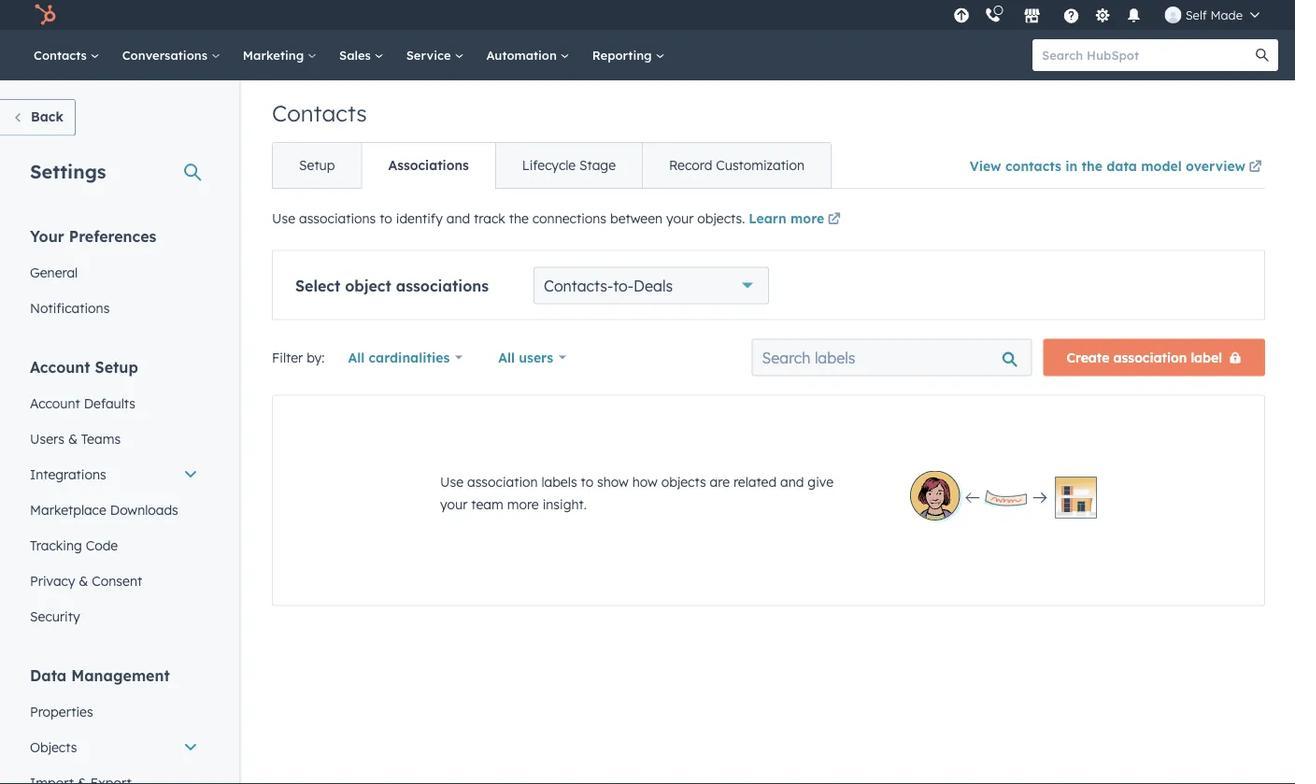 Task type: locate. For each thing, give the bounding box(es) containing it.
identify
[[396, 210, 443, 227]]

self made button
[[1154, 0, 1271, 30]]

all right by:
[[348, 349, 365, 365]]

1 account from the top
[[30, 357, 90, 376]]

0 vertical spatial account
[[30, 357, 90, 376]]

filter
[[272, 349, 303, 365]]

setup
[[299, 157, 335, 173], [95, 357, 138, 376]]

insight.
[[543, 496, 587, 512]]

1 horizontal spatial setup
[[299, 157, 335, 173]]

0 vertical spatial more
[[791, 210, 824, 227]]

association left label
[[1114, 349, 1187, 365]]

1 vertical spatial more
[[507, 496, 539, 512]]

contacts up the setup link
[[272, 99, 367, 127]]

0 horizontal spatial use
[[272, 210, 295, 227]]

marketing
[[243, 47, 308, 63]]

the right track
[[509, 210, 529, 227]]

to left show
[[581, 473, 594, 490]]

account for account setup
[[30, 357, 90, 376]]

account for account defaults
[[30, 395, 80, 411]]

use
[[272, 210, 295, 227], [440, 473, 464, 490]]

associations
[[299, 210, 376, 227], [396, 276, 489, 295]]

0 horizontal spatial all
[[348, 349, 365, 365]]

all users button
[[486, 339, 578, 376]]

0 vertical spatial contacts
[[34, 47, 90, 63]]

0 vertical spatial the
[[1082, 157, 1103, 174]]

and left track
[[446, 210, 470, 227]]

your
[[666, 210, 694, 227], [440, 496, 468, 512]]

association up the team
[[467, 473, 538, 490]]

select
[[295, 276, 340, 295]]

marketplaces image
[[1024, 8, 1041, 25]]

account up users
[[30, 395, 80, 411]]

upgrade image
[[953, 8, 970, 25]]

contacts link
[[22, 30, 111, 80]]

stage
[[580, 157, 616, 173]]

contacts-to-deals
[[544, 276, 673, 295]]

use inside the use association labels to show how objects are related and give your team more insight.
[[440, 473, 464, 490]]

account setup
[[30, 357, 138, 376]]

link opens in a new window image
[[1249, 156, 1262, 179], [1249, 161, 1262, 174], [828, 209, 841, 231], [828, 214, 841, 227]]

self made menu
[[948, 0, 1273, 30]]

1 vertical spatial to
[[581, 473, 594, 490]]

more right the team
[[507, 496, 539, 512]]

record customization
[[669, 157, 805, 173]]

ruby anderson image
[[1165, 7, 1182, 23]]

association for use
[[467, 473, 538, 490]]

made
[[1211, 7, 1243, 22]]

1 vertical spatial association
[[467, 473, 538, 490]]

all cardinalities button
[[336, 339, 475, 376]]

filter by:
[[272, 349, 325, 365]]

1 vertical spatial the
[[509, 210, 529, 227]]

learn
[[749, 210, 787, 227]]

0 vertical spatial use
[[272, 210, 295, 227]]

marketplace
[[30, 501, 106, 518]]

properties link
[[19, 694, 209, 729]]

all cardinalities
[[348, 349, 450, 365]]

connections
[[532, 210, 607, 227]]

your inside the use association labels to show how objects are related and give your team more insight.
[[440, 496, 468, 512]]

1 vertical spatial setup
[[95, 357, 138, 376]]

the right in
[[1082, 157, 1103, 174]]

1 vertical spatial use
[[440, 473, 464, 490]]

and left give
[[780, 473, 804, 490]]

navigation
[[272, 142, 832, 189]]

cardinalities
[[369, 349, 450, 365]]

Search HubSpot search field
[[1033, 39, 1262, 71]]

0 horizontal spatial more
[[507, 496, 539, 512]]

calling icon button
[[977, 3, 1009, 27]]

association inside the use association labels to show how objects are related and give your team more insight.
[[467, 473, 538, 490]]

settings
[[30, 159, 106, 183]]

more right the learn
[[791, 210, 824, 227]]

account defaults
[[30, 395, 135, 411]]

privacy
[[30, 572, 75, 589]]

0 vertical spatial association
[[1114, 349, 1187, 365]]

0 horizontal spatial the
[[509, 210, 529, 227]]

objects
[[661, 473, 706, 490]]

security link
[[19, 599, 209, 634]]

notifications link
[[19, 290, 209, 326]]

upgrade link
[[950, 5, 974, 25]]

help button
[[1056, 0, 1088, 30]]

1 vertical spatial account
[[30, 395, 80, 411]]

service link
[[395, 30, 475, 80]]

&
[[68, 430, 78, 447], [79, 572, 88, 589]]

1 vertical spatial contacts
[[272, 99, 367, 127]]

0 vertical spatial and
[[446, 210, 470, 227]]

back link
[[0, 99, 76, 136]]

0 horizontal spatial associations
[[299, 210, 376, 227]]

1 horizontal spatial association
[[1114, 349, 1187, 365]]

0 horizontal spatial contacts
[[34, 47, 90, 63]]

0 vertical spatial &
[[68, 430, 78, 447]]

hubspot link
[[22, 4, 70, 26]]

contacts down hubspot link
[[34, 47, 90, 63]]

0 horizontal spatial setup
[[95, 357, 138, 376]]

view
[[970, 157, 1002, 174]]

1 horizontal spatial &
[[79, 572, 88, 589]]

all left users
[[498, 349, 515, 365]]

1 horizontal spatial the
[[1082, 157, 1103, 174]]

0 vertical spatial to
[[380, 210, 392, 227]]

to left "identify"
[[380, 210, 392, 227]]

more
[[791, 210, 824, 227], [507, 496, 539, 512]]

1 horizontal spatial associations
[[396, 276, 489, 295]]

give
[[808, 473, 834, 490]]

the
[[1082, 157, 1103, 174], [509, 210, 529, 227]]

to inside the use association labels to show how objects are related and give your team more insight.
[[581, 473, 594, 490]]

to-
[[613, 276, 634, 295]]

0 vertical spatial your
[[666, 210, 694, 227]]

associations down "identify"
[[396, 276, 489, 295]]

associations down the setup link
[[299, 210, 376, 227]]

your left objects.
[[666, 210, 694, 227]]

1 vertical spatial your
[[440, 496, 468, 512]]

security
[[30, 608, 80, 624]]

& inside privacy & consent link
[[79, 572, 88, 589]]

1 horizontal spatial use
[[440, 473, 464, 490]]

1 vertical spatial &
[[79, 572, 88, 589]]

automation
[[486, 47, 561, 63]]

and
[[446, 210, 470, 227], [780, 473, 804, 490]]

navigation containing setup
[[272, 142, 832, 189]]

reporting
[[592, 47, 656, 63]]

2 account from the top
[[30, 395, 80, 411]]

1 horizontal spatial and
[[780, 473, 804, 490]]

setup link
[[273, 143, 361, 188]]

hubspot image
[[34, 4, 56, 26]]

1 vertical spatial and
[[780, 473, 804, 490]]

teams
[[81, 430, 121, 447]]

tracking
[[30, 537, 82, 553]]

tracking code link
[[19, 528, 209, 563]]

team
[[471, 496, 504, 512]]

use for use associations to identify and track the connections between your objects.
[[272, 210, 295, 227]]

1 all from the left
[[348, 349, 365, 365]]

consent
[[92, 572, 142, 589]]

association for create
[[1114, 349, 1187, 365]]

& right users
[[68, 430, 78, 447]]

1 horizontal spatial all
[[498, 349, 515, 365]]

all
[[348, 349, 365, 365], [498, 349, 515, 365]]

0 horizontal spatial your
[[440, 496, 468, 512]]

association inside button
[[1114, 349, 1187, 365]]

& inside 'users & teams' link
[[68, 430, 78, 447]]

0 horizontal spatial association
[[467, 473, 538, 490]]

1 horizontal spatial to
[[581, 473, 594, 490]]

& right privacy
[[79, 572, 88, 589]]

your preferences
[[30, 227, 156, 245]]

to
[[380, 210, 392, 227], [581, 473, 594, 490]]

users
[[30, 430, 64, 447]]

overview
[[1186, 157, 1246, 174]]

data management
[[30, 666, 170, 685]]

0 vertical spatial setup
[[299, 157, 335, 173]]

2 all from the left
[[498, 349, 515, 365]]

view contacts in the data model overview link
[[970, 145, 1265, 188]]

calling icon image
[[985, 7, 1002, 24]]

account up account defaults
[[30, 357, 90, 376]]

your left the team
[[440, 496, 468, 512]]

self
[[1186, 7, 1207, 22]]

0 horizontal spatial and
[[446, 210, 470, 227]]

integrations
[[30, 466, 106, 482]]

0 horizontal spatial &
[[68, 430, 78, 447]]



Task type: vqa. For each thing, say whether or not it's contained in the screenshot.
Account Setup
yes



Task type: describe. For each thing, give the bounding box(es) containing it.
link opens in a new window image inside learn more link
[[828, 214, 841, 227]]

data
[[1107, 157, 1137, 174]]

objects.
[[698, 210, 745, 227]]

learn more link
[[749, 209, 844, 231]]

users
[[519, 349, 553, 365]]

0 horizontal spatial to
[[380, 210, 392, 227]]

marketplace downloads
[[30, 501, 178, 518]]

code
[[86, 537, 118, 553]]

objects button
[[19, 729, 209, 765]]

contacts-
[[544, 276, 613, 295]]

conversations link
[[111, 30, 232, 80]]

lifecycle stage link
[[495, 143, 642, 188]]

privacy & consent
[[30, 572, 142, 589]]

in
[[1066, 157, 1078, 174]]

management
[[71, 666, 170, 685]]

how
[[633, 473, 658, 490]]

1 horizontal spatial your
[[666, 210, 694, 227]]

more inside the use association labels to show how objects are related and give your team more insight.
[[507, 496, 539, 512]]

reporting link
[[581, 30, 676, 80]]

1 vertical spatial associations
[[396, 276, 489, 295]]

contacts
[[1006, 157, 1062, 174]]

related
[[734, 473, 777, 490]]

track
[[474, 210, 505, 227]]

back
[[31, 108, 63, 125]]

and inside the use association labels to show how objects are related and give your team more insight.
[[780, 473, 804, 490]]

your
[[30, 227, 64, 245]]

use associations to identify and track the connections between your objects.
[[272, 210, 749, 227]]

service
[[406, 47, 455, 63]]

help image
[[1063, 8, 1080, 25]]

record
[[669, 157, 713, 173]]

self made
[[1186, 7, 1243, 22]]

use for use association labels to show how objects are related and give your team more insight.
[[440, 473, 464, 490]]

preferences
[[69, 227, 156, 245]]

marketplaces button
[[1013, 0, 1052, 30]]

data management element
[[19, 665, 209, 784]]

contacts-to-deals button
[[534, 267, 769, 304]]

view contacts in the data model overview
[[970, 157, 1246, 174]]

account defaults link
[[19, 386, 209, 421]]

sales link
[[328, 30, 395, 80]]

search button
[[1247, 39, 1279, 71]]

associations
[[388, 157, 469, 173]]

labels
[[542, 473, 577, 490]]

search image
[[1256, 49, 1269, 62]]

your preferences element
[[19, 226, 209, 326]]

& for users
[[68, 430, 78, 447]]

& for privacy
[[79, 572, 88, 589]]

marketplace downloads link
[[19, 492, 209, 528]]

notifications button
[[1118, 0, 1150, 30]]

defaults
[[84, 395, 135, 411]]

are
[[710, 473, 730, 490]]

tracking code
[[30, 537, 118, 553]]

label
[[1191, 349, 1222, 365]]

associations link
[[361, 143, 495, 188]]

create association label
[[1067, 349, 1222, 365]]

Search labels search field
[[752, 339, 1032, 376]]

general link
[[19, 255, 209, 290]]

data
[[30, 666, 67, 685]]

lifecycle
[[522, 157, 576, 173]]

privacy & consent link
[[19, 563, 209, 599]]

setup inside account setup element
[[95, 357, 138, 376]]

settings link
[[1091, 5, 1115, 25]]

automation link
[[475, 30, 581, 80]]

1 horizontal spatial more
[[791, 210, 824, 227]]

0 vertical spatial associations
[[299, 210, 376, 227]]

setup inside "navigation"
[[299, 157, 335, 173]]

notifications image
[[1126, 8, 1143, 25]]

notifications
[[30, 300, 110, 316]]

by:
[[307, 349, 325, 365]]

create association label button
[[1043, 339, 1265, 376]]

1 horizontal spatial contacts
[[272, 99, 367, 127]]

lifecycle stage
[[522, 157, 616, 173]]

customization
[[716, 157, 805, 173]]

conversations
[[122, 47, 211, 63]]

learn more
[[749, 210, 824, 227]]

record customization link
[[642, 143, 831, 188]]

all for all users
[[498, 349, 515, 365]]

all users
[[498, 349, 553, 365]]

use association labels to show how objects are related and give your team more insight.
[[440, 473, 834, 512]]

account setup element
[[19, 357, 209, 634]]

object
[[345, 276, 391, 295]]

downloads
[[110, 501, 178, 518]]

users & teams link
[[19, 421, 209, 457]]

select object associations
[[295, 276, 489, 295]]

users & teams
[[30, 430, 121, 447]]

settings image
[[1095, 8, 1111, 25]]

deals
[[634, 276, 673, 295]]

all for all cardinalities
[[348, 349, 365, 365]]

marketing link
[[232, 30, 328, 80]]

sales
[[339, 47, 374, 63]]

general
[[30, 264, 78, 280]]



